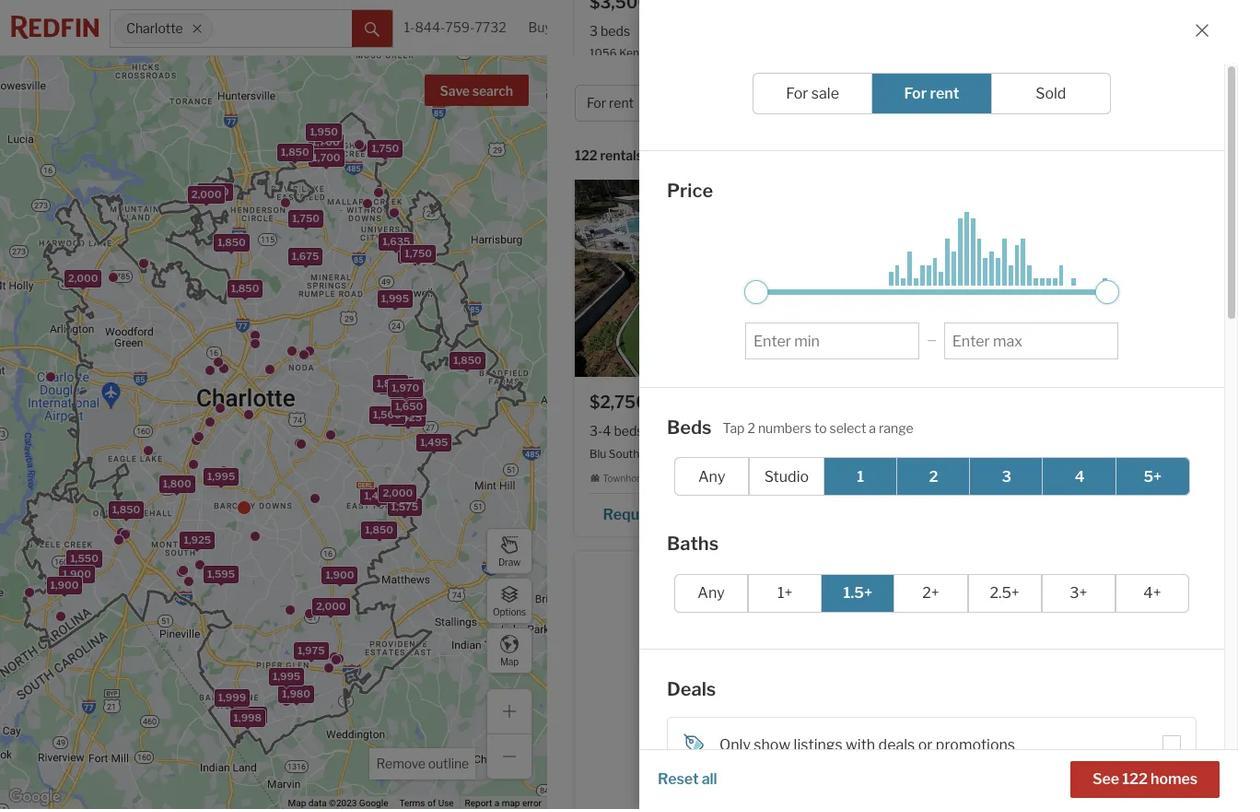 Task type: describe. For each thing, give the bounding box(es) containing it.
rentals
[[671, 75, 745, 99]]

1.5+ inside 1+ bd / 1.5+ ba button
[[938, 95, 963, 111]]

1,499
[[364, 489, 392, 502]]

3 inside button
[[1122, 95, 1130, 111]]

see new homes first link
[[568, 544, 890, 809]]

(704)
[[743, 105, 782, 123]]

/
[[931, 95, 935, 111]]

1-844-759-7732
[[404, 20, 507, 35]]

1,950
[[310, 125, 338, 138]]

townhome inside button
[[775, 95, 842, 111]]

1,495
[[420, 435, 448, 448]]

draw button
[[487, 528, 533, 574]]

3 beds
[[590, 23, 631, 38]]

for rent button
[[575, 85, 670, 122]]

remove
[[376, 756, 426, 771]]

1,970
[[392, 382, 420, 394]]

• for filters
[[1115, 95, 1119, 111]]

google image
[[5, 785, 65, 809]]

rentals
[[600, 148, 643, 163]]

33rd
[[948, 447, 973, 460]]

minimum price slider
[[745, 280, 769, 304]]

show
[[754, 736, 791, 754]]

homes for 122
[[1151, 771, 1198, 788]]

terms of use link
[[400, 798, 454, 808]]

townhome button
[[763, 85, 877, 122]]

request a tour button for (484) 947-7498
[[915, 99, 1049, 127]]

947-
[[1109, 105, 1144, 123]]

759-
[[445, 20, 475, 35]]

1056 kenilworth ave, charlotte, nc 28204
[[590, 46, 809, 60]]

error
[[523, 798, 542, 808]]

1+ for 1+ bd / 1.5+ ba
[[896, 95, 910, 111]]

blu
[[590, 447, 607, 460]]

map for map data ©2023 google
[[288, 798, 306, 808]]

ave,
[[678, 46, 700, 60]]

0 vertical spatial charlotte,
[[702, 46, 753, 60]]

1,999
[[218, 691, 246, 704]]

new
[[688, 598, 717, 616]]

for inside button
[[587, 95, 607, 111]]

request for (704)
[[602, 105, 661, 123]]

to inside 122 rentals • sort : price (high to low)
[[767, 148, 780, 163]]

3+ radio
[[1042, 574, 1116, 612]]

• for rentals
[[653, 149, 657, 165]]

Any radio
[[675, 574, 749, 612]]

or
[[919, 736, 933, 754]]

see for see 122 homes
[[1093, 771, 1120, 788]]

rd,
[[817, 447, 834, 460]]

4 checkbox
[[1043, 457, 1118, 496]]

1 vertical spatial 1,925
[[184, 534, 211, 546]]

122 inside button
[[1123, 771, 1148, 788]]

map
[[502, 798, 520, 808]]

pineville,
[[836, 447, 882, 460]]

1 horizontal spatial 1,595
[[395, 399, 423, 412]]

promotions
[[936, 736, 1016, 754]]

1,995 down 1,999 on the bottom
[[235, 708, 263, 721]]

submit search image
[[365, 22, 379, 37]]

see new homes first
[[658, 598, 800, 616]]

listings
[[794, 736, 843, 754]]

9733
[[682, 447, 710, 460]]

1,635
[[383, 234, 411, 247]]

28204
[[774, 46, 809, 60]]

request a tour button for (704) 661-9524
[[590, 99, 724, 127]]

for rent inside checkbox
[[905, 85, 960, 102]]

numbers
[[758, 420, 812, 436]]

1,400
[[382, 379, 411, 392]]

ba
[[966, 95, 981, 111]]

report a map error
[[465, 798, 542, 808]]

all filters • 3
[[1057, 95, 1130, 111]]

2 inside checkbox
[[930, 468, 939, 485]]

1 horizontal spatial to
[[815, 420, 827, 436]]

0 vertical spatial 3.5
[[641, 23, 660, 38]]

0 vertical spatial 2
[[748, 420, 756, 436]]

option group containing for sale
[[753, 73, 1112, 114]]

1 vertical spatial 3.5
[[678, 423, 697, 439]]

tour up baths at right bottom
[[676, 506, 705, 524]]

1,998
[[234, 711, 262, 724]]

baths
[[667, 533, 719, 555]]

terms
[[400, 798, 425, 808]]

1056
[[590, 46, 617, 60]]

—
[[927, 333, 937, 347]]

kenilworth
[[620, 46, 675, 60]]

deals
[[879, 736, 916, 754]]

1 vertical spatial baths
[[700, 423, 734, 439]]

use
[[438, 798, 454, 808]]

5+
[[1144, 468, 1163, 485]]

see 122 homes
[[1093, 771, 1198, 788]]

7498
[[1144, 105, 1182, 123]]

sold
[[1036, 85, 1067, 102]]

charlotte for charlotte rentals
[[575, 75, 667, 99]]

request a tour for (484) 947-7498
[[927, 105, 1029, 123]]

1,800
[[163, 477, 191, 490]]

4+ radio
[[1116, 574, 1190, 612]]

2 vertical spatial 1,750
[[405, 246, 432, 259]]

Studio checkbox
[[750, 457, 825, 496]]

homes for new
[[720, 598, 768, 616]]

favorite button checkbox
[[1167, 793, 1191, 809]]

see 122 homes button
[[1071, 761, 1220, 798]]

1 vertical spatial option group
[[675, 457, 1191, 496]]

(484) 947-7498
[[1067, 105, 1182, 123]]

1,995 right the 1,800
[[207, 469, 235, 482]]

a left range at the bottom right
[[869, 420, 877, 436]]

|
[[677, 447, 680, 460]]

2+
[[923, 584, 940, 602]]

3-4 beds
[[590, 423, 644, 439]]

blu south townhomes
[[590, 447, 705, 460]]

1,675
[[292, 250, 319, 263]]

1 horizontal spatial 1,925
[[393, 383, 420, 396]]

tour for (484)
[[1000, 105, 1029, 123]]

844-
[[415, 20, 445, 35]]

1,899
[[377, 377, 405, 390]]

Enter min text field
[[754, 332, 912, 350]]

price inside 122 rentals • sort : price (high to low)
[[699, 148, 731, 163]]

studio
[[765, 468, 809, 485]]

tap 2 numbers to select a range
[[723, 420, 914, 436]]

7732
[[475, 20, 507, 35]]

1,995 down 1,450
[[381, 291, 409, 304]]

2.5-
[[654, 423, 678, 439]]

1+ radio
[[749, 574, 822, 612]]

2,125-
[[744, 423, 782, 439]]

1,425
[[395, 410, 422, 423]]

reset all button
[[658, 761, 718, 798]]

a down charlotte rentals
[[664, 105, 672, 123]]

1+ for 1+
[[778, 584, 793, 602]]

range
[[879, 420, 914, 436]]

for for for sale option
[[787, 85, 809, 102]]

3 for 3
[[1002, 468, 1012, 485]]

options button
[[487, 578, 533, 624]]

For sale checkbox
[[753, 73, 873, 114]]

3 checkbox
[[970, 457, 1045, 496]]

Sold checkbox
[[991, 73, 1112, 114]]

for sale
[[787, 85, 840, 102]]

Any checkbox
[[675, 457, 750, 496]]

draw
[[499, 556, 521, 567]]

map data ©2023 google
[[288, 798, 388, 808]]

request a tour for (704) 661-9524
[[602, 105, 704, 123]]

0 horizontal spatial 4
[[603, 423, 611, 439]]

remove outline button
[[370, 748, 476, 780]]

2 horizontal spatial nc
[[1045, 447, 1061, 460]]



Task type: vqa. For each thing, say whether or not it's contained in the screenshot.
9733
yes



Task type: locate. For each thing, give the bounding box(es) containing it.
rent right bd
[[931, 85, 960, 102]]

1+ left bd
[[896, 95, 910, 111]]

charlotte left remove charlotte image
[[126, 21, 183, 36]]

a right the ba
[[989, 105, 997, 123]]

3+
[[1070, 584, 1088, 602]]

0 horizontal spatial 1,595
[[207, 567, 235, 580]]

0 vertical spatial 1.5+
[[938, 95, 963, 111]]

charlotte down "1056"
[[575, 75, 667, 99]]

• inside 122 rentals • sort : price (high to low)
[[653, 149, 657, 165]]

0 horizontal spatial rent
[[609, 95, 634, 111]]

1 horizontal spatial homes
[[1151, 771, 1198, 788]]

0 vertical spatial charlotte
[[126, 21, 183, 36]]

2 vertical spatial 3
[[1002, 468, 1012, 485]]

2 horizontal spatial for
[[905, 85, 927, 102]]

2+ radio
[[894, 574, 968, 612]]

tour for (704)
[[675, 105, 704, 123]]

1,900
[[63, 568, 91, 580], [326, 568, 354, 581], [50, 578, 79, 591]]

baths up china
[[700, 423, 734, 439]]

remove 1+ bd / 1.5+ ba image
[[990, 98, 1001, 109]]

1 vertical spatial 1,750
[[292, 212, 320, 225]]

3 right filters in the right top of the page
[[1122, 95, 1130, 111]]

1 vertical spatial to
[[815, 420, 827, 436]]

| 9733 china grove church rd, pineville, nc 28134
[[677, 447, 936, 460]]

townhomes
[[642, 447, 705, 460]]

1 vertical spatial map
[[288, 798, 306, 808]]

south
[[609, 447, 640, 460]]

1,700
[[312, 135, 340, 148], [313, 150, 341, 163], [201, 185, 229, 198]]

1.5+ radio
[[822, 574, 895, 612]]

0 horizontal spatial charlotte,
[[702, 46, 753, 60]]

1,925 up 1,650
[[393, 383, 420, 396]]

4 inside 'option'
[[1075, 468, 1085, 485]]

0 horizontal spatial charlotte
[[126, 21, 183, 36]]

0 horizontal spatial map
[[288, 798, 306, 808]]

1 horizontal spatial 4
[[1075, 468, 1085, 485]]

2 any from the top
[[698, 584, 725, 602]]

4+
[[1144, 584, 1162, 602]]

any down china
[[699, 468, 726, 485]]

661-
[[785, 105, 818, 123]]

0 vertical spatial 4
[[603, 423, 611, 439]]

homes up favorite button checkbox
[[1151, 771, 1198, 788]]

(high
[[734, 148, 764, 163]]

1 vertical spatial see
[[1093, 771, 1120, 788]]

any inside checkbox
[[699, 468, 726, 485]]

(484)
[[1067, 105, 1106, 123]]

(704) 661-9524
[[743, 105, 857, 123]]

map down options
[[500, 656, 519, 667]]

a
[[664, 105, 672, 123], [989, 105, 997, 123], [869, 420, 877, 436], [665, 506, 673, 524], [495, 798, 500, 808]]

map region
[[0, 13, 696, 809]]

1 vertical spatial 1+
[[778, 584, 793, 602]]

data
[[309, 798, 327, 808]]

1 vertical spatial beds
[[614, 423, 644, 439]]

rent up rentals
[[609, 95, 634, 111]]

all
[[702, 771, 718, 788]]

china
[[712, 447, 742, 460]]

request a tour button
[[590, 99, 724, 127], [915, 99, 1049, 127], [590, 500, 726, 527]]

2 horizontal spatial 3
[[1122, 95, 1130, 111]]

1 vertical spatial 122
[[1123, 771, 1148, 788]]

0 vertical spatial price
[[699, 148, 731, 163]]

charlotte, right the st,
[[992, 447, 1043, 460]]

3 down "444 e 33rd st, charlotte, nc 28205"
[[1002, 468, 1012, 485]]

0 horizontal spatial nc
[[755, 46, 772, 60]]

4 up blu
[[603, 423, 611, 439]]

charlotte, right ave,
[[702, 46, 753, 60]]

price right ":"
[[699, 148, 731, 163]]

2 vertical spatial 1,700
[[201, 185, 229, 198]]

1 vertical spatial 4
[[1075, 468, 1085, 485]]

option group
[[753, 73, 1112, 114], [675, 457, 1191, 496], [675, 574, 1190, 612]]

9524
[[818, 105, 857, 123]]

1 vertical spatial charlotte
[[575, 75, 667, 99]]

0 horizontal spatial 1,750
[[292, 212, 320, 225]]

for up (704) 661-9524
[[787, 85, 809, 102]]

0 vertical spatial 3
[[590, 23, 598, 38]]

any inside radio
[[698, 584, 725, 602]]

2
[[748, 420, 756, 436], [930, 468, 939, 485]]

1 horizontal spatial 3
[[1002, 468, 1012, 485]]

for inside option
[[787, 85, 809, 102]]

charlotte for charlotte
[[126, 21, 183, 36]]

2 right tap
[[748, 420, 756, 436]]

1 vertical spatial 1,595
[[207, 567, 235, 580]]

0 horizontal spatial 3
[[590, 23, 598, 38]]

1 vertical spatial homes
[[1151, 771, 1198, 788]]

1,995 up 1,980
[[273, 670, 301, 683]]

• right filters in the right top of the page
[[1115, 95, 1119, 111]]

see inside button
[[1093, 771, 1120, 788]]

beds up 'south'
[[614, 423, 644, 439]]

terms of use
[[400, 798, 454, 808]]

0 horizontal spatial 2
[[748, 420, 756, 436]]

tour right the ba
[[1000, 105, 1029, 123]]

1 vertical spatial price
[[667, 180, 714, 202]]

a up baths at right bottom
[[665, 506, 673, 524]]

3.5 up kenilworth
[[641, 23, 660, 38]]

1 vertical spatial •
[[653, 149, 657, 165]]

map inside "button"
[[500, 656, 519, 667]]

for down "1056"
[[587, 95, 607, 111]]

0 vertical spatial homes
[[720, 598, 768, 616]]

request for (484)
[[927, 105, 986, 123]]

1-
[[404, 20, 415, 35]]

1,799
[[393, 382, 420, 395]]

1 horizontal spatial •
[[1115, 95, 1119, 111]]

1+ bd / 1.5+ ba button
[[884, 85, 1015, 122]]

price down 122 rentals • sort : price (high to low)
[[667, 180, 714, 202]]

(484) 947-7498 link
[[1049, 97, 1194, 128]]

2 down 444
[[930, 468, 939, 485]]

sort
[[666, 148, 693, 163]]

for inside checkbox
[[905, 85, 927, 102]]

3 up "1056"
[[590, 23, 598, 38]]

1 horizontal spatial 2
[[930, 468, 939, 485]]

a favorited home image
[[637, 657, 821, 783]]

0 vertical spatial 1+
[[896, 95, 910, 111]]

1 horizontal spatial rent
[[931, 85, 960, 102]]

google
[[359, 798, 388, 808]]

0 vertical spatial 1,595
[[395, 399, 423, 412]]

2.5+
[[990, 584, 1020, 602]]

2.5-3.5 baths
[[654, 423, 734, 439]]

1 horizontal spatial charlotte,
[[992, 447, 1043, 460]]

0 horizontal spatial 3.5
[[641, 23, 660, 38]]

0 horizontal spatial 1+
[[778, 584, 793, 602]]

2.5+ radio
[[968, 574, 1042, 612]]

0 horizontal spatial see
[[658, 598, 685, 616]]

0 vertical spatial map
[[500, 656, 519, 667]]

first
[[771, 598, 800, 616]]

1,550
[[70, 552, 99, 565]]

3,000
[[782, 423, 819, 439]]

1 vertical spatial 2
[[930, 468, 939, 485]]

3 for 3 beds
[[590, 23, 598, 38]]

0 horizontal spatial 122
[[575, 148, 598, 163]]

of
[[428, 798, 436, 808]]

1 horizontal spatial for rent
[[905, 85, 960, 102]]

3
[[590, 23, 598, 38], [1122, 95, 1130, 111], [1002, 468, 1012, 485]]

1,975
[[298, 644, 325, 657]]

28205
[[1063, 447, 1099, 460]]

1 horizontal spatial charlotte
[[575, 75, 667, 99]]

2 horizontal spatial 1,750
[[405, 246, 432, 259]]

options
[[493, 606, 526, 617]]

0 horizontal spatial to
[[767, 148, 780, 163]]

beds up "1056"
[[601, 23, 631, 38]]

2 checkbox
[[897, 457, 972, 496]]

tour down rentals
[[675, 105, 704, 123]]

1 vertical spatial 1,700
[[313, 150, 341, 163]]

1 horizontal spatial baths
[[700, 423, 734, 439]]

0 horizontal spatial baths
[[663, 23, 697, 38]]

rent inside button
[[609, 95, 634, 111]]

1+ inside button
[[896, 95, 910, 111]]

for left / at the right of page
[[905, 85, 927, 102]]

1 vertical spatial any
[[698, 584, 725, 602]]

1 vertical spatial charlotte,
[[992, 447, 1043, 460]]

charlotte rentals
[[575, 75, 745, 99]]

baths up ave,
[[663, 23, 697, 38]]

1 horizontal spatial nc
[[884, 447, 901, 460]]

0 vertical spatial see
[[658, 598, 685, 616]]

1-844-759-7732 link
[[404, 20, 507, 35]]

all filters • 3 button
[[1023, 85, 1142, 122]]

122 inside 122 rentals • sort : price (high to low)
[[575, 148, 598, 163]]

0 vertical spatial 1,750
[[372, 141, 399, 154]]

4 down 28205
[[1075, 468, 1085, 485]]

1.5+
[[938, 95, 963, 111], [844, 584, 873, 602]]

1
[[857, 468, 865, 485]]

1 vertical spatial 1.5+
[[844, 584, 873, 602]]

to left low)
[[767, 148, 780, 163]]

0 vertical spatial 1,925
[[393, 383, 420, 396]]

0 horizontal spatial homes
[[720, 598, 768, 616]]

st,
[[976, 447, 989, 460]]

homes inside button
[[1151, 771, 1198, 788]]

outline
[[428, 756, 469, 771]]

photo of 9733 china grove church rd, pineville, nc 28134 image
[[575, 150, 883, 377]]

beds
[[601, 23, 631, 38], [614, 423, 644, 439]]

$2,750+
[[590, 393, 661, 412]]

charlotte
[[126, 21, 183, 36], [575, 75, 667, 99]]

1 horizontal spatial see
[[1093, 771, 1120, 788]]

any down baths at right bottom
[[698, 584, 725, 602]]

Enter max text field
[[953, 332, 1111, 350]]

ft
[[839, 423, 849, 439]]

1 vertical spatial 3
[[1122, 95, 1130, 111]]

1 horizontal spatial 1.5+
[[938, 95, 963, 111]]

photo of 444 e 33rd st, charlotte, nc 28205 image
[[901, 150, 1208, 377]]

1.5+ inside 1.5+ "option"
[[844, 584, 873, 602]]

rent inside checkbox
[[931, 85, 960, 102]]

1 any from the top
[[699, 468, 726, 485]]

2 vertical spatial option group
[[675, 574, 1190, 612]]

sale
[[812, 85, 840, 102]]

homes right new
[[720, 598, 768, 616]]

1,450
[[402, 248, 430, 260]]

maximum price slider
[[1096, 280, 1120, 304]]

map left data
[[288, 798, 306, 808]]

any for studio
[[699, 468, 726, 485]]

for rent inside button
[[587, 95, 634, 111]]

28134
[[903, 447, 936, 460]]

1,925 down the 1,800
[[184, 534, 211, 546]]

bd
[[912, 95, 928, 111]]

1,839
[[393, 380, 421, 393]]

0 vertical spatial any
[[699, 468, 726, 485]]

©2023
[[329, 798, 357, 808]]

photo of 1302 gleason way, charlotte, nc 28217 image
[[898, 551, 1206, 778]]

122 rentals • sort : price (high to low)
[[575, 148, 808, 165]]

church
[[777, 447, 815, 460]]

For rent checkbox
[[872, 73, 992, 114]]

1.5+ right / at the right of page
[[938, 95, 963, 111]]

nc left 28205
[[1045, 447, 1061, 460]]

122
[[575, 148, 598, 163], [1123, 771, 1148, 788]]

townhome
[[603, 72, 651, 83], [928, 72, 976, 83], [775, 95, 842, 111], [603, 472, 651, 483], [928, 472, 976, 483]]

1 horizontal spatial for
[[787, 85, 809, 102]]

1+ inside option
[[778, 584, 793, 602]]

map button
[[487, 628, 533, 674]]

1.5+ right 1+ option
[[844, 584, 873, 602]]

remove charlotte image
[[192, 23, 203, 34]]

0 horizontal spatial •
[[653, 149, 657, 165]]

0 vertical spatial •
[[1115, 95, 1119, 111]]

nc left the 28204
[[755, 46, 772, 60]]

3.5 up 9733
[[678, 423, 697, 439]]

0 vertical spatial to
[[767, 148, 780, 163]]

a left map
[[495, 798, 500, 808]]

5+ checkbox
[[1116, 457, 1191, 496]]

deals
[[667, 678, 716, 700]]

1+ left 1.5+ "option"
[[778, 584, 793, 602]]

only
[[720, 736, 751, 754]]

any for 1+
[[698, 584, 725, 602]]

0 horizontal spatial 1.5+
[[844, 584, 873, 602]]

for for for rent checkbox
[[905, 85, 927, 102]]

3 inside "checkbox"
[[1002, 468, 1012, 485]]

:
[[693, 148, 696, 163]]

0 horizontal spatial for rent
[[587, 95, 634, 111]]

sq
[[822, 423, 836, 439]]

1,699
[[313, 136, 341, 149]]

1 horizontal spatial 1,750
[[372, 141, 399, 154]]

• left sort
[[653, 149, 657, 165]]

favorite button image
[[1167, 793, 1191, 809]]

0 vertical spatial option group
[[753, 73, 1112, 114]]

• inside button
[[1115, 95, 1119, 111]]

1,995
[[381, 291, 409, 304], [207, 469, 235, 482], [273, 670, 301, 683], [235, 708, 263, 721]]

price
[[699, 148, 731, 163], [667, 180, 714, 202]]

1 horizontal spatial map
[[500, 656, 519, 667]]

nc down range at the bottom right
[[884, 447, 901, 460]]

0 vertical spatial beds
[[601, 23, 631, 38]]

1 checkbox
[[824, 457, 899, 496]]

map for map
[[500, 656, 519, 667]]

0 horizontal spatial 1,925
[[184, 534, 211, 546]]

1,750
[[372, 141, 399, 154], [292, 212, 320, 225], [405, 246, 432, 259]]

0 vertical spatial baths
[[663, 23, 697, 38]]

to left ft
[[815, 420, 827, 436]]

2,125-3,000 sq ft
[[744, 423, 849, 439]]

reset
[[658, 771, 699, 788]]

0 vertical spatial 122
[[575, 148, 598, 163]]

0 horizontal spatial for
[[587, 95, 607, 111]]

see for see new homes first
[[658, 598, 685, 616]]

reset all
[[658, 771, 718, 788]]

for
[[787, 85, 809, 102], [905, 85, 927, 102], [587, 95, 607, 111]]

1,575
[[391, 500, 419, 513]]

1+
[[896, 95, 910, 111], [778, 584, 793, 602]]

1 horizontal spatial 122
[[1123, 771, 1148, 788]]

1,925
[[393, 383, 420, 396], [184, 534, 211, 546]]

1 horizontal spatial 1+
[[896, 95, 910, 111]]

report
[[465, 798, 492, 808]]

0 vertical spatial 1,700
[[312, 135, 340, 148]]

1 horizontal spatial 3.5
[[678, 423, 697, 439]]



